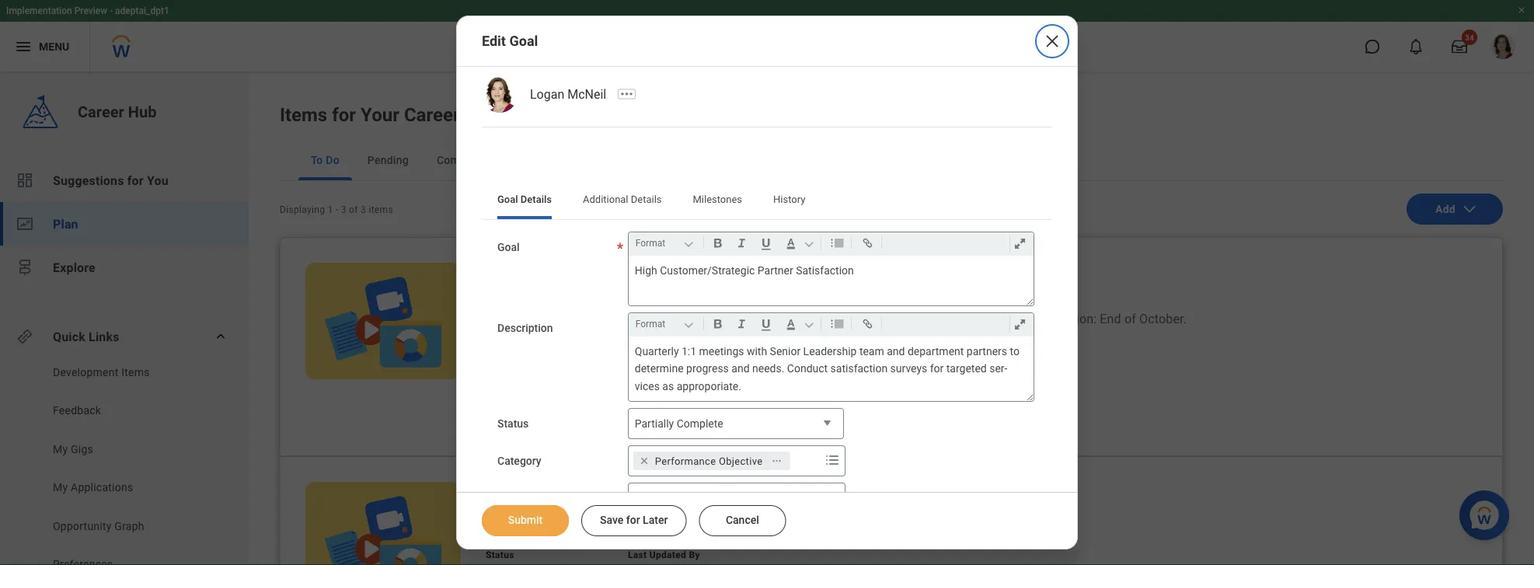 Task type: vqa. For each thing, say whether or not it's contained in the screenshot.
book open IMAGE
no



Task type: locate. For each thing, give the bounding box(es) containing it.
1:1
[[682, 345, 697, 358]]

my left gigs
[[53, 443, 68, 456]]

updated
[[650, 550, 687, 561]]

1 vertical spatial status
[[486, 550, 515, 561]]

bulleted list image
[[827, 315, 848, 334]]

1 format from the top
[[636, 238, 666, 249]]

item inside development item update resume
[[559, 484, 583, 496]]

edit goal
[[482, 33, 538, 49]]

0 horizontal spatial items
[[121, 366, 150, 379]]

0 vertical spatial item
[[602, 409, 625, 421]]

1 vertical spatial link image
[[857, 315, 878, 334]]

item up resume
[[559, 484, 583, 496]]

format button up high
[[633, 235, 700, 252]]

format group up leadership
[[633, 313, 1037, 337]]

2 vertical spatial goal
[[498, 241, 520, 254]]

format group
[[633, 232, 1037, 256], [633, 313, 1037, 337]]

format button for quarterly 1:1 meetings with senior leadership team and department partners to determine progress and needs. conduct satisfaction surveys for targeted ser vices as approporiate.
[[633, 316, 700, 333]]

0 vertical spatial status
[[498, 418, 529, 431]]

opportunity graph
[[53, 520, 144, 533]]

previous
[[584, 311, 632, 326]]

0 vertical spatial of
[[349, 204, 358, 215]]

1 vertical spatial tab list
[[482, 182, 1053, 219]]

goal down "completed" button
[[498, 193, 518, 205]]

- inside banner
[[110, 5, 113, 16]]

team
[[860, 345, 885, 358]]

fine
[[742, 311, 764, 326]]

development item update resume
[[486, 484, 592, 521]]

for for you
[[127, 173, 144, 188]]

status up the category
[[498, 418, 529, 431]]

1 vertical spatial -
[[336, 204, 339, 215]]

format for high customer/strategic partner satisfaction
[[636, 238, 666, 249]]

Goal text field
[[629, 256, 1034, 306]]

0 vertical spatial items
[[280, 104, 328, 126]]

logan
[[530, 87, 565, 101]]

underline image
[[756, 234, 777, 253], [756, 315, 777, 334]]

- for 1
[[336, 204, 339, 215]]

edit goal dialog
[[456, 16, 1078, 565]]

1 vertical spatial prompts image
[[823, 488, 842, 507]]

1 horizontal spatial -
[[336, 204, 339, 215]]

on right date
[[1006, 311, 1020, 326]]

category
[[498, 455, 542, 468]]

goal inside tab list
[[498, 193, 518, 205]]

my down my gigs
[[53, 481, 68, 494]]

0 vertical spatial format group
[[633, 232, 1037, 256]]

0 vertical spatial and
[[887, 345, 905, 358]]

1 horizontal spatial 3
[[361, 204, 366, 215]]

bulleted list image
[[827, 234, 848, 253]]

pending
[[368, 154, 409, 166]]

1 vertical spatial format
[[636, 319, 666, 330]]

and down with
[[732, 362, 750, 375]]

0 vertical spatial prompts image
[[823, 451, 842, 470]]

end
[[1101, 311, 1122, 326]]

1 vertical spatial of
[[1125, 311, 1137, 326]]

0 vertical spatial list
[[0, 159, 249, 289]]

- right preview
[[110, 5, 113, 16]]

1 link image from the top
[[857, 234, 878, 253]]

for
[[332, 104, 356, 126], [127, 173, 144, 188], [931, 362, 944, 375], [627, 514, 640, 527]]

objective
[[719, 455, 763, 467]]

for right save
[[627, 514, 640, 527]]

goal for goal details
[[498, 193, 518, 205]]

0 vertical spatial link image
[[857, 234, 878, 253]]

for inside "button"
[[627, 514, 640, 527]]

explore link
[[0, 246, 249, 289]]

1 format button from the top
[[633, 235, 700, 252]]

to down maximize icon
[[1010, 345, 1020, 358]]

0 vertical spatial format button
[[633, 235, 700, 252]]

1 my from the top
[[53, 443, 68, 456]]

for left the you
[[127, 173, 144, 188]]

progress
[[687, 362, 729, 375]]

partners
[[967, 345, 1008, 358]]

development up feedback
[[53, 366, 119, 379]]

items up feedback link
[[121, 366, 150, 379]]

my gigs
[[53, 443, 93, 456]]

meetings
[[699, 345, 744, 358]]

0 horizontal spatial on
[[567, 311, 581, 326]]

maximize image
[[1010, 315, 1031, 334]]

first
[[849, 311, 872, 326]]

3 left "items"
[[361, 204, 366, 215]]

by
[[666, 349, 676, 360]]

1 horizontal spatial details
[[631, 193, 662, 205]]

0 horizontal spatial details
[[521, 193, 552, 205]]

format group up satisfaction
[[633, 232, 1037, 256]]

employee's photo (logan mcneil) image
[[482, 77, 518, 113]]

2 details from the left
[[631, 193, 662, 205]]

items
[[280, 104, 328, 126], [121, 366, 150, 379]]

- right '1'
[[336, 204, 339, 215]]

1 vertical spatial my
[[53, 481, 68, 494]]

status down submit button
[[486, 550, 515, 561]]

project
[[486, 311, 526, 326]]

career right your
[[404, 104, 460, 126]]

1 horizontal spatial item
[[602, 409, 625, 421]]

0 vertical spatial underline image
[[756, 234, 777, 253]]

implementation preview -   adeptai_dpt1
[[6, 5, 169, 16]]

details right additional at the left of page
[[631, 193, 662, 205]]

partially complete
[[635, 418, 724, 431]]

2 format group from the top
[[633, 313, 1037, 337]]

0 horizontal spatial career
[[78, 103, 124, 121]]

goal for goal
[[498, 241, 520, 254]]

development up update
[[486, 484, 557, 496]]

1 vertical spatial underline image
[[756, 315, 777, 334]]

3 right '1'
[[341, 204, 347, 215]]

phase
[[635, 311, 670, 326]]

goal down goal details
[[498, 241, 520, 254]]

based
[[529, 311, 564, 326]]

tab list inside edit goal "dialog"
[[482, 182, 1053, 219]]

0 horizontal spatial 3
[[341, 204, 347, 215]]

2 my from the top
[[53, 481, 68, 494]]

edit
[[482, 33, 506, 49]]

0 vertical spatial to
[[835, 311, 846, 326]]

plan
[[53, 217, 78, 231]]

0 vertical spatial my
[[53, 443, 68, 456]]

underline image right italic image
[[756, 315, 777, 334]]

high
[[635, 264, 658, 277]]

goal details
[[498, 193, 552, 205]]

1 format group from the top
[[633, 232, 1037, 256]]

2 link image from the top
[[857, 315, 878, 334]]

items
[[369, 204, 393, 215]]

1 horizontal spatial to
[[1010, 345, 1020, 358]]

status inside edit goal "dialog"
[[498, 418, 529, 431]]

1 vertical spatial items
[[121, 366, 150, 379]]

link image up team
[[857, 315, 878, 334]]

for left your
[[332, 104, 356, 126]]

2 format button from the top
[[633, 316, 700, 333]]

1 horizontal spatial items
[[280, 104, 328, 126]]

1 list from the top
[[0, 159, 249, 289]]

0 horizontal spatial and
[[732, 362, 750, 375]]

link image for quarterly 1:1 meetings with senior leadership team and department partners to determine progress and needs. conduct satisfaction surveys for targeted ser vices as approporiate.
[[857, 315, 878, 334]]

satisfaction
[[831, 362, 888, 375]]

1 vertical spatial list
[[0, 365, 249, 565]]

tab list containing goal details
[[482, 182, 1053, 219]]

to do
[[311, 154, 340, 166]]

3
[[341, 204, 347, 215], [361, 204, 366, 215]]

1 horizontal spatial on
[[1006, 311, 1020, 326]]

bold image
[[707, 234, 728, 253]]

manage development item
[[489, 409, 625, 421]]

tab list
[[280, 140, 1504, 181], [482, 182, 1053, 219]]

details for goal details
[[521, 193, 552, 205]]

to left "first"
[[835, 311, 846, 326]]

format button
[[633, 235, 700, 252], [633, 316, 700, 333]]

1 vertical spatial format button
[[633, 316, 700, 333]]

-
[[110, 5, 113, 16], [336, 204, 339, 215]]

and up surveys
[[887, 345, 905, 358]]

of
[[349, 204, 358, 215], [1125, 311, 1137, 326]]

tuning
[[767, 311, 802, 326]]

of right end at the bottom of the page
[[1125, 311, 1137, 326]]

save for later button
[[582, 505, 687, 537]]

underline image right italic icon
[[756, 234, 777, 253]]

development inside button
[[533, 409, 599, 421]]

2 3 from the left
[[361, 204, 366, 215]]

career
[[78, 103, 124, 121], [404, 104, 460, 126]]

list containing suggestions for you
[[0, 159, 249, 289]]

0 vertical spatial format
[[636, 238, 666, 249]]

format
[[636, 238, 666, 249], [636, 319, 666, 330]]

presentation.
[[875, 311, 949, 326]]

1 vertical spatial goal
[[498, 193, 518, 205]]

with
[[747, 345, 768, 358]]

1 horizontal spatial career
[[404, 104, 460, 126]]

format for quarterly 1:1 meetings with senior leadership team and department partners to determine progress and needs. conduct satisfaction surveys for targeted ser vices as approporiate.
[[636, 319, 666, 330]]

2 list from the top
[[0, 365, 249, 565]]

goal right edit at the left top
[[510, 33, 538, 49]]

adeptai_dpt1
[[115, 5, 169, 16]]

0 vertical spatial tab list
[[280, 140, 1504, 181]]

format button up quarterly
[[633, 316, 700, 333]]

development right "manage"
[[533, 409, 599, 421]]

development
[[465, 104, 575, 126], [53, 366, 119, 379], [533, 409, 599, 421], [486, 484, 557, 496]]

Description text field
[[629, 337, 1034, 401]]

1 underline image from the top
[[756, 234, 777, 253]]

customer/strategic
[[660, 264, 755, 277]]

completed
[[437, 154, 492, 166]]

0 horizontal spatial item
[[559, 484, 583, 496]]

format up quarterly
[[636, 319, 666, 330]]

items inside development items link
[[121, 366, 150, 379]]

need
[[712, 311, 739, 326]]

0 vertical spatial goal
[[510, 33, 538, 49]]

presentation:
[[1023, 311, 1097, 326]]

update
[[486, 502, 536, 521]]

prior
[[805, 311, 832, 326]]

as
[[663, 380, 674, 393]]

my
[[53, 443, 68, 456], [53, 481, 68, 494]]

performance objective element
[[655, 454, 763, 468]]

opportunity
[[53, 520, 112, 533]]

format up high
[[636, 238, 666, 249]]

1 vertical spatial format group
[[633, 313, 1037, 337]]

0 vertical spatial -
[[110, 5, 113, 16]]

opportunity graph link
[[51, 519, 211, 534]]

list
[[0, 159, 249, 289], [0, 365, 249, 565]]

item left arrow right image
[[602, 409, 625, 421]]

1 vertical spatial and
[[732, 362, 750, 375]]

career left hub
[[78, 103, 124, 121]]

development items link
[[51, 365, 211, 380]]

your
[[361, 104, 400, 126]]

complete
[[677, 418, 724, 431]]

milestones
[[693, 193, 743, 205]]

list containing development items
[[0, 365, 249, 565]]

close
[[1040, 51, 1065, 62]]

gigs
[[71, 443, 93, 456]]

1 horizontal spatial of
[[1125, 311, 1137, 326]]

last
[[628, 550, 647, 561]]

notifications large image
[[1409, 39, 1425, 54]]

to
[[835, 311, 846, 326], [1010, 345, 1020, 358]]

action bar region
[[457, 493, 1078, 537]]

for for later
[[627, 514, 640, 527]]

prompts image
[[823, 451, 842, 470], [823, 488, 842, 507]]

dashboard image
[[16, 171, 34, 190]]

items up to
[[280, 104, 328, 126]]

partially complete button
[[628, 408, 844, 440]]

my for my gigs
[[53, 443, 68, 456]]

link image right bulleted list icon
[[857, 234, 878, 253]]

2 underline image from the top
[[756, 315, 777, 334]]

2 format from the top
[[636, 319, 666, 330]]

on right based
[[567, 311, 581, 326]]

details left additional at the left of page
[[521, 193, 552, 205]]

description
[[498, 322, 553, 335]]

will
[[688, 311, 708, 326]]

of right '1'
[[349, 204, 358, 215]]

development inside development item update resume
[[486, 484, 557, 496]]

0 horizontal spatial to
[[835, 311, 846, 326]]

for down department
[[931, 362, 944, 375]]

additional details
[[583, 193, 662, 205]]

underline image for high customer/strategic partner satisfaction
[[756, 234, 777, 253]]

1 vertical spatial item
[[559, 484, 583, 496]]

a.
[[673, 311, 685, 326]]

1 details from the left
[[521, 193, 552, 205]]

created by me
[[628, 349, 676, 379]]

link image
[[857, 234, 878, 253], [857, 315, 878, 334]]

0 horizontal spatial -
[[110, 5, 113, 16]]

1 vertical spatial to
[[1010, 345, 1020, 358]]



Task type: describe. For each thing, give the bounding box(es) containing it.
performance objective
[[655, 455, 763, 467]]

cancel
[[726, 514, 760, 527]]

surveys
[[891, 362, 928, 375]]

feedback link
[[51, 403, 211, 419]]

department
[[908, 345, 964, 358]]

quarterly
[[635, 345, 679, 358]]

senior
[[770, 345, 801, 358]]

my applications link
[[51, 480, 211, 496]]

x small image
[[637, 453, 652, 469]]

close environment banner image
[[1518, 5, 1527, 15]]

needs.
[[753, 362, 785, 375]]

approporiate.
[[677, 380, 742, 393]]

vices
[[635, 362, 1008, 393]]

underline image for quarterly 1:1 meetings with senior leadership team and department partners to determine progress and needs. conduct satisfaction surveys for targeted ser vices as approporiate.
[[756, 315, 777, 334]]

my applications
[[53, 481, 133, 494]]

1
[[328, 204, 333, 215]]

details for additional details
[[631, 193, 662, 205]]

quarterly 1:1 meetings with senior leadership team and department partners to determine progress and needs. conduct satisfaction surveys for targeted ser vices as approporiate.
[[635, 345, 1023, 393]]

displaying
[[280, 204, 325, 215]]

project based on previous phase a. will need fine tuning prior to first presentation. due date on presentation: end of october.
[[486, 311, 1187, 326]]

targeted
[[947, 362, 987, 375]]

format group for quarterly 1:1 meetings with senior leadership team and department partners to determine progress and needs. conduct satisfaction surveys for targeted ser vices as approporiate.
[[633, 313, 1037, 337]]

development items
[[53, 366, 150, 379]]

submit
[[508, 514, 543, 527]]

performance objective, press delete to clear value. option
[[634, 452, 790, 471]]

partially
[[635, 418, 674, 431]]

pending button
[[355, 140, 421, 180]]

resume
[[540, 502, 592, 521]]

later
[[643, 514, 668, 527]]

completed button
[[424, 140, 504, 180]]

italic image
[[731, 315, 752, 334]]

explore
[[53, 260, 96, 275]]

save
[[600, 514, 624, 527]]

you
[[147, 173, 169, 188]]

format button for high customer/strategic partner satisfaction
[[633, 235, 700, 252]]

format group for high customer/strategic partner satisfaction
[[633, 232, 1037, 256]]

for for your
[[332, 104, 356, 126]]

item inside button
[[602, 409, 625, 421]]

to inside "quarterly 1:1 meetings with senior leadership team and department partners to determine progress and needs. conduct satisfaction surveys for targeted ser vices as approporiate."
[[1010, 345, 1020, 358]]

manage
[[489, 409, 530, 421]]

1 horizontal spatial and
[[887, 345, 905, 358]]

logan mcneil
[[530, 87, 607, 101]]

suggestions for you
[[53, 173, 169, 188]]

1 3 from the left
[[341, 204, 347, 215]]

career hub
[[78, 103, 157, 121]]

2 on from the left
[[1006, 311, 1020, 326]]

leadership
[[804, 345, 857, 358]]

inbox large image
[[1452, 39, 1468, 54]]

cancel button
[[699, 505, 786, 537]]

feedback
[[53, 404, 101, 417]]

suggestions
[[53, 173, 124, 188]]

applications
[[71, 481, 133, 494]]

x image
[[1043, 32, 1062, 51]]

timeline milestone image
[[16, 258, 34, 277]]

suggestions for you link
[[0, 159, 249, 202]]

for inside "quarterly 1:1 meetings with senior leadership team and department partners to determine progress and needs. conduct satisfaction surveys for targeted ser vices as approporiate."
[[931, 362, 944, 375]]

conduct
[[788, 362, 828, 375]]

items for your career development
[[280, 104, 575, 126]]

maximize image
[[1010, 234, 1031, 253]]

logan mcneil element
[[530, 87, 616, 101]]

save for later
[[600, 514, 668, 527]]

onboarding home image
[[16, 215, 34, 233]]

submit button
[[482, 505, 569, 537]]

my for my applications
[[53, 481, 68, 494]]

to do button
[[299, 140, 352, 180]]

tab list containing to do
[[280, 140, 1504, 181]]

history
[[774, 193, 806, 205]]

additional
[[583, 193, 629, 205]]

1 on from the left
[[567, 311, 581, 326]]

mcneil
[[568, 87, 607, 101]]

related actions image
[[772, 456, 783, 467]]

implementation preview -   adeptai_dpt1 banner
[[0, 0, 1535, 72]]

1 prompts image from the top
[[823, 451, 842, 470]]

2 prompts image from the top
[[823, 488, 842, 507]]

profile logan mcneil element
[[1482, 30, 1526, 64]]

preview
[[74, 5, 107, 16]]

bold image
[[707, 315, 728, 334]]

partner
[[758, 264, 794, 277]]

link image for high customer/strategic partner satisfaction
[[857, 234, 878, 253]]

graph
[[115, 520, 144, 533]]

italic image
[[731, 234, 752, 253]]

performance
[[655, 455, 716, 467]]

satisfaction
[[796, 264, 854, 277]]

0 horizontal spatial of
[[349, 204, 358, 215]]

october.
[[1140, 311, 1187, 326]]

determine
[[635, 362, 684, 375]]

created
[[628, 349, 663, 360]]

displaying 1 - 3 of 3 items
[[280, 204, 393, 215]]

hub
[[128, 103, 157, 121]]

development down logan
[[465, 104, 575, 126]]

- for preview
[[110, 5, 113, 16]]

due
[[953, 311, 975, 326]]

Search field
[[629, 485, 820, 513]]

to
[[311, 154, 323, 166]]

manage development item button
[[480, 400, 653, 431]]

my gigs link
[[51, 442, 211, 457]]

by
[[689, 550, 700, 561]]

close tooltip
[[1031, 41, 1074, 72]]

arrow right image
[[631, 407, 647, 423]]



